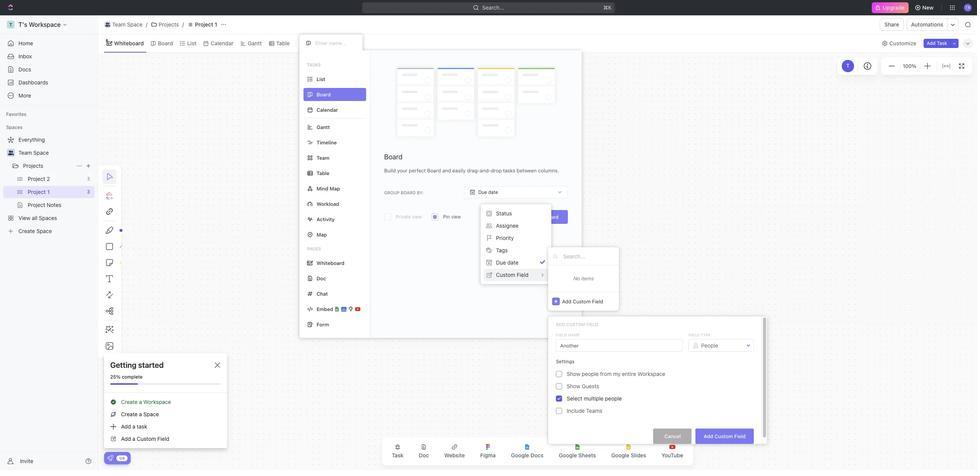 Task type: vqa. For each thing, say whether or not it's contained in the screenshot.
on track (2)
no



Task type: describe. For each thing, give the bounding box(es) containing it.
add custom field button
[[549, 292, 619, 311]]

entire
[[622, 371, 637, 378]]

google for google docs
[[511, 453, 529, 459]]

t
[[847, 63, 850, 69]]

project 1 link
[[186, 20, 219, 29]]

google for google slides
[[612, 453, 630, 459]]

0 vertical spatial board
[[158, 40, 173, 46]]

workload
[[317, 201, 339, 207]]

cancel
[[665, 434, 681, 440]]

1 / from the left
[[146, 21, 148, 28]]

2 vertical spatial space
[[143, 411, 159, 418]]

group
[[384, 190, 400, 195]]

include teams
[[567, 408, 603, 414]]

from
[[601, 371, 612, 378]]

figma
[[481, 453, 496, 459]]

1 horizontal spatial team
[[112, 21, 126, 28]]

create a workspace
[[121, 399, 171, 406]]

form
[[317, 322, 329, 328]]

user group image inside sidebar navigation
[[8, 151, 14, 155]]

favorites button
[[3, 110, 30, 119]]

google docs button
[[505, 440, 550, 464]]

0 vertical spatial user group image
[[105, 23, 110, 27]]

inbox
[[18, 53, 32, 60]]

google docs
[[511, 453, 544, 459]]

a for space
[[139, 411, 142, 418]]

calendar inside 'link'
[[211, 40, 234, 46]]

2 horizontal spatial board
[[545, 214, 559, 220]]

0 vertical spatial map
[[330, 186, 340, 192]]

team inside sidebar navigation
[[18, 150, 32, 156]]

100% button
[[902, 61, 919, 71]]

projects inside tree
[[23, 163, 43, 169]]

upgrade link
[[873, 2, 909, 13]]

cancel button
[[654, 429, 692, 444]]

teams
[[587, 408, 603, 414]]

0 vertical spatial gantt
[[248, 40, 262, 46]]

customize
[[890, 40, 917, 46]]

activity
[[317, 216, 335, 222]]

project 1
[[195, 21, 217, 28]]

0 vertical spatial workspace
[[638, 371, 666, 378]]

task
[[137, 424, 147, 430]]

onboarding checklist button element
[[107, 456, 113, 462]]

0 vertical spatial projects link
[[149, 20, 181, 29]]

docs link
[[3, 63, 95, 76]]

1 vertical spatial add custom field
[[556, 322, 599, 327]]

whiteboard link
[[113, 38, 144, 49]]

docs inside 'button'
[[531, 453, 544, 459]]

view button
[[300, 38, 325, 49]]

dashboards
[[18, 79, 48, 86]]

google slides
[[612, 453, 647, 459]]

0 horizontal spatial table
[[276, 40, 290, 46]]

task inside button
[[392, 453, 404, 459]]

0 horizontal spatial map
[[317, 232, 327, 238]]

getting
[[110, 361, 137, 370]]

date for due date button
[[508, 260, 519, 266]]

website
[[445, 453, 465, 459]]

status
[[496, 210, 512, 217]]

no items
[[574, 276, 594, 282]]

chat
[[317, 291, 328, 297]]

100%
[[904, 63, 917, 69]]

started
[[138, 361, 164, 370]]

automations
[[912, 21, 944, 28]]

create for create a space
[[121, 411, 138, 418]]

home
[[18, 40, 33, 47]]

due date button
[[464, 187, 568, 199]]

select multiple people
[[567, 396, 622, 402]]

customize button
[[880, 38, 919, 49]]

new button
[[912, 2, 939, 14]]

group board by:
[[384, 190, 424, 195]]

inbox link
[[3, 50, 95, 63]]

show for show guests
[[567, 383, 581, 390]]

1 vertical spatial list
[[317, 76, 325, 82]]

0 horizontal spatial list
[[187, 40, 197, 46]]

board
[[401, 190, 416, 195]]

search...
[[483, 4, 504, 11]]

a for task
[[132, 424, 135, 430]]

getting started
[[110, 361, 164, 370]]

2 / from the left
[[182, 21, 184, 28]]

due date button
[[484, 257, 549, 269]]

add a custom field
[[121, 436, 169, 443]]

complete
[[122, 374, 143, 380]]

0 vertical spatial space
[[127, 21, 143, 28]]

add a task
[[121, 424, 147, 430]]

view button
[[300, 34, 325, 52]]

1 vertical spatial calendar
[[317, 107, 338, 113]]

0 horizontal spatial projects link
[[23, 160, 73, 172]]

custom field
[[496, 272, 529, 278]]

calendar link
[[209, 38, 234, 49]]

0 vertical spatial doc
[[317, 275, 326, 282]]

close image
[[215, 363, 220, 368]]

1/4
[[119, 456, 125, 461]]

figma button
[[474, 440, 502, 464]]

google for google sheets
[[559, 453, 577, 459]]

Show people from my entire Workspace checkbox
[[556, 371, 562, 378]]

Show Guests checkbox
[[556, 384, 562, 390]]

list link
[[186, 38, 197, 49]]

google sheets button
[[553, 440, 602, 464]]

add task
[[927, 40, 948, 46]]

task button
[[386, 440, 410, 464]]

task inside button
[[938, 40, 948, 46]]

new
[[923, 4, 934, 11]]

mind map
[[317, 186, 340, 192]]

website button
[[438, 440, 471, 464]]

automations button
[[908, 19, 948, 30]]

1 horizontal spatial table
[[317, 170, 330, 176]]

youtube
[[662, 453, 684, 459]]

guests
[[582, 383, 600, 390]]

a for custom
[[132, 436, 135, 443]]

board link
[[157, 38, 173, 49]]

25%
[[110, 374, 121, 380]]

add board
[[534, 214, 559, 220]]

include
[[567, 408, 585, 414]]



Task type: locate. For each thing, give the bounding box(es) containing it.
map right the mind
[[330, 186, 340, 192]]

1 google from the left
[[511, 453, 529, 459]]

1 horizontal spatial docs
[[531, 453, 544, 459]]

1 horizontal spatial date
[[508, 260, 519, 266]]

sheets
[[579, 453, 596, 459]]

mind
[[317, 186, 329, 192]]

list
[[187, 40, 197, 46], [317, 76, 325, 82]]

1 horizontal spatial /
[[182, 21, 184, 28]]

map
[[330, 186, 340, 192], [317, 232, 327, 238]]

google inside button
[[559, 453, 577, 459]]

list down view
[[317, 76, 325, 82]]

whiteboard up chat
[[317, 260, 345, 266]]

gantt up timeline
[[317, 124, 330, 130]]

a left task
[[132, 424, 135, 430]]

Select multiple people checkbox
[[556, 396, 562, 402]]

a down "add a task"
[[132, 436, 135, 443]]

1 vertical spatial user group image
[[8, 151, 14, 155]]

multiple
[[584, 396, 604, 402]]

team up whiteboard "link"
[[112, 21, 126, 28]]

add inside dropdown button
[[562, 299, 572, 305]]

0 horizontal spatial user group image
[[8, 151, 14, 155]]

custom inside button
[[715, 434, 733, 440]]

date inside button
[[508, 260, 519, 266]]

field name
[[556, 333, 580, 338]]

1 horizontal spatial board
[[384, 153, 403, 161]]

1 horizontal spatial google
[[559, 453, 577, 459]]

people up guests
[[582, 371, 599, 378]]

show guests
[[567, 383, 600, 390]]

show right the show people from my entire workspace 'checkbox'
[[567, 371, 581, 378]]

add custom field button
[[696, 429, 754, 444]]

priority
[[496, 235, 514, 241]]

0 vertical spatial calendar
[[211, 40, 234, 46]]

a for workspace
[[139, 399, 142, 406]]

list down "project 1" link
[[187, 40, 197, 46]]

0 vertical spatial docs
[[18, 66, 31, 73]]

1 horizontal spatial people
[[605, 396, 622, 402]]

due date up status
[[479, 190, 498, 195]]

table right gantt link
[[276, 40, 290, 46]]

dashboards link
[[3, 77, 95, 89]]

create
[[121, 399, 138, 406], [121, 411, 138, 418]]

0 vertical spatial table
[[276, 40, 290, 46]]

tree
[[3, 134, 95, 238]]

0 vertical spatial people
[[582, 371, 599, 378]]

google sheets
[[559, 453, 596, 459]]

field type
[[689, 333, 711, 338]]

settings
[[556, 359, 575, 365]]

1 horizontal spatial projects
[[159, 21, 179, 28]]

due date up custom field
[[496, 260, 519, 266]]

0 horizontal spatial space
[[33, 150, 49, 156]]

task down automations button
[[938, 40, 948, 46]]

workspace up create a space
[[143, 399, 171, 406]]

1 horizontal spatial whiteboard
[[317, 260, 345, 266]]

whiteboard inside "link"
[[114, 40, 144, 46]]

0 horizontal spatial team
[[18, 150, 32, 156]]

space inside tree
[[33, 150, 49, 156]]

0 vertical spatial projects
[[159, 21, 179, 28]]

due date for due date button
[[496, 260, 519, 266]]

doc up chat
[[317, 275, 326, 282]]

team space link
[[103, 20, 145, 29], [18, 147, 93, 159]]

due for due date button
[[496, 260, 506, 266]]

25% complete
[[110, 374, 143, 380]]

due inside dropdown button
[[479, 190, 487, 195]]

0 horizontal spatial projects
[[23, 163, 43, 169]]

0 horizontal spatial docs
[[18, 66, 31, 73]]

home link
[[3, 37, 95, 50]]

team space
[[112, 21, 143, 28], [18, 150, 49, 156]]

1 horizontal spatial calendar
[[317, 107, 338, 113]]

view
[[310, 40, 322, 46]]

date up status
[[489, 190, 498, 195]]

1 vertical spatial create
[[121, 411, 138, 418]]

due date inside dropdown button
[[479, 190, 498, 195]]

1 vertical spatial task
[[392, 453, 404, 459]]

2 horizontal spatial space
[[143, 411, 159, 418]]

google left slides
[[612, 453, 630, 459]]

0 horizontal spatial gantt
[[248, 40, 262, 46]]

show people from my entire workspace
[[567, 371, 666, 378]]

0 horizontal spatial people
[[582, 371, 599, 378]]

2 create from the top
[[121, 411, 138, 418]]

Include Teams checkbox
[[556, 408, 562, 414]]

1 vertical spatial map
[[317, 232, 327, 238]]

by:
[[417, 190, 424, 195]]

0 vertical spatial team space link
[[103, 20, 145, 29]]

calendar
[[211, 40, 234, 46], [317, 107, 338, 113]]

1 vertical spatial doc
[[419, 453, 429, 459]]

0 horizontal spatial workspace
[[143, 399, 171, 406]]

date for due date dropdown button
[[489, 190, 498, 195]]

a up task
[[139, 411, 142, 418]]

1 horizontal spatial map
[[330, 186, 340, 192]]

tree containing team space
[[3, 134, 95, 238]]

0 vertical spatial list
[[187, 40, 197, 46]]

1 vertical spatial table
[[317, 170, 330, 176]]

add custom field inside button
[[704, 434, 746, 440]]

0 vertical spatial due date
[[479, 190, 498, 195]]

invite
[[20, 458, 33, 465]]

add custom field inside dropdown button
[[562, 299, 604, 305]]

gantt
[[248, 40, 262, 46], [317, 124, 330, 130]]

1 vertical spatial projects
[[23, 163, 43, 169]]

create a space
[[121, 411, 159, 418]]

1 vertical spatial docs
[[531, 453, 544, 459]]

whiteboard
[[114, 40, 144, 46], [317, 260, 345, 266]]

1 horizontal spatial gantt
[[317, 124, 330, 130]]

share button
[[881, 18, 904, 31]]

doc button
[[413, 440, 435, 464]]

show up "select"
[[567, 383, 581, 390]]

add task button
[[924, 39, 951, 48]]

workspace right entire
[[638, 371, 666, 378]]

people button
[[689, 339, 754, 352]]

3 google from the left
[[612, 453, 630, 459]]

team space down spaces
[[18, 150, 49, 156]]

1 horizontal spatial workspace
[[638, 371, 666, 378]]

0 vertical spatial team space
[[112, 21, 143, 28]]

due date for due date dropdown button
[[479, 190, 498, 195]]

field inside button
[[735, 434, 746, 440]]

team space inside sidebar navigation
[[18, 150, 49, 156]]

google
[[511, 453, 529, 459], [559, 453, 577, 459], [612, 453, 630, 459]]

tags
[[496, 247, 508, 254]]

1 vertical spatial space
[[33, 150, 49, 156]]

add
[[927, 40, 936, 46], [534, 214, 544, 220], [562, 299, 572, 305], [556, 322, 566, 327], [121, 424, 131, 430], [704, 434, 714, 440], [121, 436, 131, 443]]

0 vertical spatial date
[[489, 190, 498, 195]]

Enter name... text field
[[556, 339, 683, 352]]

slides
[[631, 453, 647, 459]]

calendar up timeline
[[317, 107, 338, 113]]

1 vertical spatial team space
[[18, 150, 49, 156]]

items
[[582, 276, 594, 282]]

0 vertical spatial show
[[567, 371, 581, 378]]

0 horizontal spatial task
[[392, 453, 404, 459]]

1 vertical spatial date
[[508, 260, 519, 266]]

0 horizontal spatial google
[[511, 453, 529, 459]]

0 vertical spatial whiteboard
[[114, 40, 144, 46]]

1 horizontal spatial team space
[[112, 21, 143, 28]]

1 horizontal spatial projects link
[[149, 20, 181, 29]]

Enter name... field
[[315, 40, 356, 47]]

1 create from the top
[[121, 399, 138, 406]]

project
[[195, 21, 213, 28]]

0 horizontal spatial /
[[146, 21, 148, 28]]

due
[[479, 190, 487, 195], [496, 260, 506, 266]]

1 horizontal spatial user group image
[[105, 23, 110, 27]]

team down timeline
[[317, 155, 330, 161]]

1 vertical spatial whiteboard
[[317, 260, 345, 266]]

0 vertical spatial due
[[479, 190, 487, 195]]

youtube button
[[656, 440, 690, 464]]

date inside dropdown button
[[489, 190, 498, 195]]

0 horizontal spatial team space link
[[18, 147, 93, 159]]

1 horizontal spatial list
[[317, 76, 325, 82]]

2 horizontal spatial team
[[317, 155, 330, 161]]

name
[[569, 333, 580, 338]]

2 google from the left
[[559, 453, 577, 459]]

custom field button
[[484, 269, 549, 281]]

assignee
[[496, 223, 519, 229]]

add custom field
[[562, 299, 604, 305], [556, 322, 599, 327], [704, 434, 746, 440]]

1 horizontal spatial doc
[[419, 453, 429, 459]]

/
[[146, 21, 148, 28], [182, 21, 184, 28]]

0 horizontal spatial doc
[[317, 275, 326, 282]]

doc inside button
[[419, 453, 429, 459]]

1 vertical spatial board
[[384, 153, 403, 161]]

whiteboard left board link
[[114, 40, 144, 46]]

1 vertical spatial team space link
[[18, 147, 93, 159]]

custom
[[496, 272, 516, 278], [573, 299, 591, 305], [567, 322, 586, 327], [715, 434, 733, 440], [137, 436, 156, 443]]

google left sheets
[[559, 453, 577, 459]]

tags button
[[484, 245, 549, 257]]

google inside 'button'
[[511, 453, 529, 459]]

task
[[938, 40, 948, 46], [392, 453, 404, 459]]

google slides button
[[606, 440, 653, 464]]

due inside button
[[496, 260, 506, 266]]

docs inside sidebar navigation
[[18, 66, 31, 73]]

calendar down 1
[[211, 40, 234, 46]]

onboarding checklist button image
[[107, 456, 113, 462]]

0 horizontal spatial due
[[479, 190, 487, 195]]

google inside button
[[612, 453, 630, 459]]

due date
[[479, 190, 498, 195], [496, 260, 519, 266]]

google right figma
[[511, 453, 529, 459]]

0 horizontal spatial calendar
[[211, 40, 234, 46]]

spaces
[[6, 125, 22, 130]]

2 horizontal spatial google
[[612, 453, 630, 459]]

select
[[567, 396, 583, 402]]

doc right the task button
[[419, 453, 429, 459]]

task left doc button
[[392, 453, 404, 459]]

0 horizontal spatial board
[[158, 40, 173, 46]]

tree inside sidebar navigation
[[3, 134, 95, 238]]

a up create a space
[[139, 399, 142, 406]]

1 horizontal spatial team space link
[[103, 20, 145, 29]]

projects link
[[149, 20, 181, 29], [23, 160, 73, 172]]

1 horizontal spatial task
[[938, 40, 948, 46]]

1 show from the top
[[567, 371, 581, 378]]

Search... text field
[[564, 251, 616, 262]]

create up "add a task"
[[121, 411, 138, 418]]

1 vertical spatial due date
[[496, 260, 519, 266]]

team down spaces
[[18, 150, 32, 156]]

1 horizontal spatial due
[[496, 260, 506, 266]]

doc
[[317, 275, 326, 282], [419, 453, 429, 459]]

table
[[276, 40, 290, 46], [317, 170, 330, 176]]

1 vertical spatial workspace
[[143, 399, 171, 406]]

no
[[574, 276, 580, 282]]

people
[[582, 371, 599, 378], [605, 396, 622, 402]]

user group image
[[105, 23, 110, 27], [8, 151, 14, 155]]

2 vertical spatial add custom field
[[704, 434, 746, 440]]

due for due date dropdown button
[[479, 190, 487, 195]]

date up custom field
[[508, 260, 519, 266]]

create for create a workspace
[[121, 399, 138, 406]]

0 vertical spatial create
[[121, 399, 138, 406]]

field
[[517, 272, 529, 278], [593, 299, 604, 305], [587, 322, 599, 327], [556, 333, 567, 338], [689, 333, 700, 338], [735, 434, 746, 440], [158, 436, 169, 443]]

⌘k
[[604, 4, 612, 11]]

0 vertical spatial add custom field
[[562, 299, 604, 305]]

timeline
[[317, 139, 337, 146]]

1 vertical spatial projects link
[[23, 160, 73, 172]]

share
[[885, 21, 900, 28]]

show for show people from my entire workspace
[[567, 371, 581, 378]]

1 vertical spatial due
[[496, 260, 506, 266]]

status button
[[484, 208, 549, 220]]

0 horizontal spatial whiteboard
[[114, 40, 144, 46]]

1
[[215, 21, 217, 28]]

upgrade
[[883, 4, 905, 11]]

gantt left table link
[[248, 40, 262, 46]]

0 vertical spatial task
[[938, 40, 948, 46]]

map down activity at the left of page
[[317, 232, 327, 238]]

2 show from the top
[[567, 383, 581, 390]]

1 vertical spatial people
[[605, 396, 622, 402]]

0 horizontal spatial team space
[[18, 150, 49, 156]]

due date inside button
[[496, 260, 519, 266]]

team space link inside tree
[[18, 147, 93, 159]]

1 horizontal spatial space
[[127, 21, 143, 28]]

people right multiple
[[605, 396, 622, 402]]

create up create a space
[[121, 399, 138, 406]]

sidebar navigation
[[0, 15, 98, 471]]

team space up whiteboard "link"
[[112, 21, 143, 28]]

assignee button
[[484, 220, 549, 232]]

0 horizontal spatial date
[[489, 190, 498, 195]]

table up the mind
[[317, 170, 330, 176]]

1 vertical spatial gantt
[[317, 124, 330, 130]]

favorites
[[6, 112, 26, 117]]

2 vertical spatial board
[[545, 214, 559, 220]]



